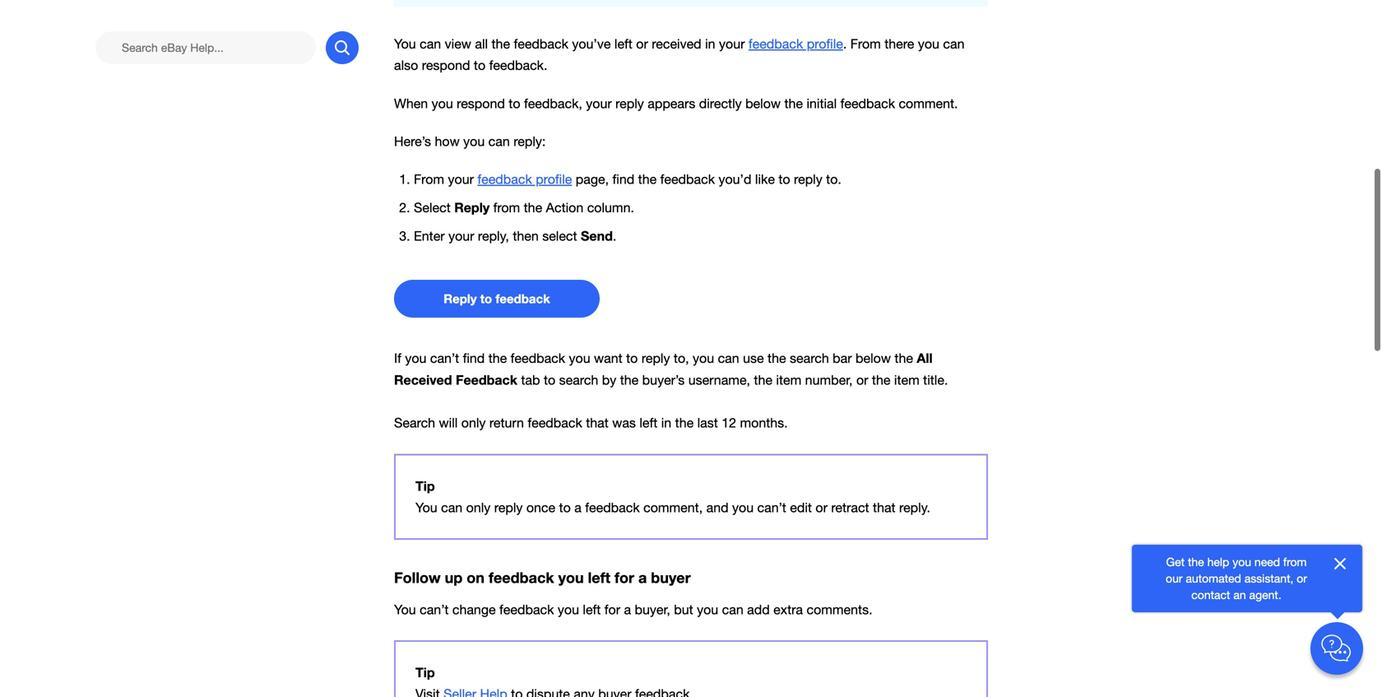 Task type: locate. For each thing, give the bounding box(es) containing it.
for
[[615, 569, 634, 586], [605, 602, 621, 617]]

0 vertical spatial find
[[613, 172, 635, 187]]

directly
[[699, 96, 742, 111]]

0 vertical spatial a
[[575, 500, 582, 515]]

reply left appears
[[616, 96, 644, 111]]

that inside tip you can only reply once to a feedback comment, and you can't edit or retract that reply.
[[873, 500, 896, 515]]

the inside get the help you need from our automated assistant, or contact an agent.
[[1188, 555, 1205, 569]]

all received feedback
[[394, 350, 933, 388]]

you for can't
[[394, 602, 416, 617]]

from right need on the right of page
[[1284, 555, 1307, 569]]

to down feedback.
[[509, 96, 521, 111]]

0 horizontal spatial from
[[414, 172, 444, 187]]

your right feedback, at the top left of page
[[586, 96, 612, 111]]

appears
[[648, 96, 696, 111]]

or
[[636, 36, 648, 52], [857, 372, 869, 388], [816, 500, 828, 515], [1297, 572, 1308, 585]]

1 vertical spatial you
[[416, 500, 438, 515]]

2 tip from the top
[[416, 665, 435, 680]]

1 vertical spatial that
[[873, 500, 896, 515]]

you right 'and'
[[732, 500, 754, 515]]

the right "get"
[[1188, 555, 1205, 569]]

the down the use
[[754, 372, 773, 388]]

1 horizontal spatial from
[[1284, 555, 1307, 569]]

you up also
[[394, 36, 416, 52]]

1 horizontal spatial .
[[843, 36, 847, 52]]

0 horizontal spatial feedback profile link
[[478, 172, 572, 187]]

0 horizontal spatial find
[[463, 351, 485, 366]]

1 vertical spatial find
[[463, 351, 485, 366]]

1 horizontal spatial feedback profile link
[[749, 36, 843, 52]]

0 horizontal spatial .
[[613, 228, 617, 244]]

that left was
[[586, 415, 609, 431]]

comments.
[[807, 602, 873, 617]]

1 horizontal spatial below
[[856, 351, 891, 366]]

or inside get the help you need from our automated assistant, or contact an agent.
[[1297, 572, 1308, 585]]

can't
[[430, 351, 459, 366], [758, 500, 787, 515], [420, 602, 449, 617]]

0 horizontal spatial below
[[746, 96, 781, 111]]

can
[[420, 36, 441, 52], [943, 36, 965, 52], [489, 134, 510, 149], [718, 351, 740, 366], [441, 500, 463, 515], [722, 602, 744, 617]]

feedback
[[514, 36, 569, 52], [749, 36, 803, 52], [841, 96, 895, 111], [478, 172, 532, 187], [661, 172, 715, 187], [496, 291, 550, 306], [511, 351, 565, 366], [528, 415, 582, 431], [585, 500, 640, 515], [489, 569, 554, 586], [500, 602, 554, 617]]

1 vertical spatial below
[[856, 351, 891, 366]]

0 vertical spatial .
[[843, 36, 847, 52]]

to down reply,
[[480, 291, 492, 306]]

but
[[674, 602, 693, 617]]

you
[[918, 36, 940, 52], [432, 96, 453, 111], [463, 134, 485, 149], [405, 351, 427, 366], [569, 351, 591, 366], [693, 351, 714, 366], [732, 500, 754, 515], [1233, 555, 1252, 569], [558, 569, 584, 586], [558, 602, 579, 617], [697, 602, 719, 617]]

from up the select
[[414, 172, 444, 187]]

tip
[[416, 478, 435, 494], [416, 665, 435, 680]]

you right there
[[918, 36, 940, 52]]

profile up action
[[536, 172, 572, 187]]

0 horizontal spatial profile
[[536, 172, 572, 187]]

0 vertical spatial can't
[[430, 351, 459, 366]]

select
[[414, 200, 451, 215]]

from inside . from there you can also respond to feedback.
[[851, 36, 881, 52]]

0 vertical spatial from
[[851, 36, 881, 52]]

you down follow
[[394, 602, 416, 617]]

to down all
[[474, 58, 486, 73]]

you down follow up on feedback you left for a buyer
[[558, 602, 579, 617]]

you
[[394, 36, 416, 52], [416, 500, 438, 515], [394, 602, 416, 617]]

received
[[652, 36, 702, 52]]

here's how you can reply:
[[394, 134, 546, 149]]

0 vertical spatial tip
[[416, 478, 435, 494]]

1 vertical spatial in
[[661, 415, 672, 431]]

reply inside reply to feedback link
[[444, 291, 477, 306]]

0 vertical spatial only
[[461, 415, 486, 431]]

page,
[[576, 172, 609, 187]]

the up then on the left
[[524, 200, 542, 215]]

1 horizontal spatial item
[[894, 372, 920, 388]]

a inside tip you can only reply once to a feedback comment, and you can't edit or retract that reply.
[[575, 500, 582, 515]]

2 vertical spatial can't
[[420, 602, 449, 617]]

only right will
[[461, 415, 486, 431]]

contact
[[1192, 588, 1231, 602]]

1 horizontal spatial in
[[705, 36, 716, 52]]

that
[[586, 415, 609, 431], [873, 500, 896, 515]]

reply
[[454, 200, 490, 215], [444, 291, 477, 306]]

respond up here's how you can reply:
[[457, 96, 505, 111]]

.
[[843, 36, 847, 52], [613, 228, 617, 244]]

all
[[475, 36, 488, 52]]

can right there
[[943, 36, 965, 52]]

like
[[755, 172, 775, 187]]

below right bar
[[856, 351, 891, 366]]

1 vertical spatial feedback profile link
[[478, 172, 572, 187]]

0 vertical spatial from
[[493, 200, 520, 215]]

profile up initial
[[807, 36, 843, 52]]

2 horizontal spatial a
[[639, 569, 647, 586]]

reply down enter
[[444, 291, 477, 306]]

respond down the view
[[422, 58, 470, 73]]

1 vertical spatial only
[[466, 500, 491, 515]]

left up you can't change feedback you left for a buyer, but you can add extra comments.
[[588, 569, 611, 586]]

feedback profile link for from your
[[478, 172, 572, 187]]

tip you can only reply once to a feedback comment, and you can't edit or retract that reply.
[[416, 478, 931, 515]]

number,
[[805, 372, 853, 388]]

can't up received
[[430, 351, 459, 366]]

0 vertical spatial you
[[394, 36, 416, 52]]

can inside tip you can only reply once to a feedback comment, and you can't edit or retract that reply.
[[441, 500, 463, 515]]

from inside get the help you need from our automated assistant, or contact an agent.
[[1284, 555, 1307, 569]]

enter
[[414, 228, 445, 244]]

for up you can't change feedback you left for a buyer, but you can add extra comments.
[[615, 569, 634, 586]]

1 horizontal spatial that
[[873, 500, 896, 515]]

1 vertical spatial can't
[[758, 500, 787, 515]]

1 vertical spatial .
[[613, 228, 617, 244]]

to,
[[674, 351, 689, 366]]

can up tab to search by the buyer's username, the item number, or the item title.
[[718, 351, 740, 366]]

12
[[722, 415, 737, 431]]

item down all
[[894, 372, 920, 388]]

2 vertical spatial you
[[394, 602, 416, 617]]

tip inside tip you can only reply once to a feedback comment, and you can't edit or retract that reply.
[[416, 478, 435, 494]]

you right 'when'
[[432, 96, 453, 111]]

view
[[445, 36, 472, 52]]

a left buyer
[[639, 569, 647, 586]]

in left last
[[661, 415, 672, 431]]

0 vertical spatial for
[[615, 569, 634, 586]]

you inside get the help you need from our automated assistant, or contact an agent.
[[1233, 555, 1252, 569]]

the down want
[[620, 372, 639, 388]]

only left once at the bottom left of the page
[[466, 500, 491, 515]]

your inside enter your reply, then select send .
[[449, 228, 474, 244]]

you right the "but" on the bottom of the page
[[697, 602, 719, 617]]

you right help
[[1233, 555, 1252, 569]]

you up follow
[[416, 500, 438, 515]]

find
[[613, 172, 635, 187], [463, 351, 485, 366]]

1 horizontal spatial a
[[624, 602, 631, 617]]

0 horizontal spatial a
[[575, 500, 582, 515]]

in
[[705, 36, 716, 52], [661, 415, 672, 431]]

1 vertical spatial tip
[[416, 665, 435, 680]]

feedback profile link for you can view all the feedback you've left or received in your
[[749, 36, 843, 52]]

reply left once at the bottom left of the page
[[494, 500, 523, 515]]

from up enter your reply, then select send .
[[493, 200, 520, 215]]

find up the feedback
[[463, 351, 485, 366]]

1 tip from the top
[[416, 478, 435, 494]]

left right you've
[[615, 36, 633, 52]]

1 vertical spatial profile
[[536, 172, 572, 187]]

the left initial
[[785, 96, 803, 111]]

a right once at the bottom left of the page
[[575, 500, 582, 515]]

that left "reply."
[[873, 500, 896, 515]]

username,
[[689, 372, 751, 388]]

0 vertical spatial profile
[[807, 36, 843, 52]]

0 vertical spatial respond
[[422, 58, 470, 73]]

search
[[394, 415, 435, 431]]

a left buyer,
[[624, 602, 631, 617]]

can left the view
[[420, 36, 441, 52]]

0 vertical spatial that
[[586, 415, 609, 431]]

can up up
[[441, 500, 463, 515]]

bar
[[833, 351, 852, 366]]

column.
[[587, 200, 634, 215]]

you've
[[572, 36, 611, 52]]

reply
[[616, 96, 644, 111], [794, 172, 823, 187], [642, 351, 670, 366], [494, 500, 523, 515]]

1 item from the left
[[776, 372, 802, 388]]

was
[[612, 415, 636, 431]]

or right edit in the bottom of the page
[[816, 500, 828, 515]]

. down the column.
[[613, 228, 617, 244]]

0 horizontal spatial in
[[661, 415, 672, 431]]

our
[[1166, 572, 1183, 585]]

or right 'assistant,' in the right bottom of the page
[[1297, 572, 1308, 585]]

the right the use
[[768, 351, 786, 366]]

to
[[474, 58, 486, 73], [509, 96, 521, 111], [779, 172, 791, 187], [480, 291, 492, 306], [626, 351, 638, 366], [544, 372, 556, 388], [559, 500, 571, 515]]

can't down follow
[[420, 602, 449, 617]]

1 horizontal spatial from
[[851, 36, 881, 52]]

help
[[1208, 555, 1230, 569]]

profile
[[807, 36, 843, 52], [536, 172, 572, 187]]

if you can't find the feedback you want to reply to, you can use the search bar below the
[[394, 351, 917, 366]]

from left there
[[851, 36, 881, 52]]

your down here's how you can reply:
[[448, 172, 474, 187]]

can't left edit in the bottom of the page
[[758, 500, 787, 515]]

below right directly
[[746, 96, 781, 111]]

last
[[698, 415, 718, 431]]

a
[[575, 500, 582, 515], [639, 569, 647, 586], [624, 602, 631, 617]]

your right enter
[[449, 228, 474, 244]]

the
[[492, 36, 510, 52], [785, 96, 803, 111], [638, 172, 657, 187], [524, 200, 542, 215], [489, 351, 507, 366], [768, 351, 786, 366], [895, 351, 913, 366], [620, 372, 639, 388], [754, 372, 773, 388], [872, 372, 891, 388], [675, 415, 694, 431], [1188, 555, 1205, 569]]

only
[[461, 415, 486, 431], [466, 500, 491, 515]]

feedback,
[[524, 96, 583, 111]]

1 vertical spatial from
[[1284, 555, 1307, 569]]

your right received
[[719, 36, 745, 52]]

0 horizontal spatial from
[[493, 200, 520, 215]]

below
[[746, 96, 781, 111], [856, 351, 891, 366]]

1 vertical spatial reply
[[444, 291, 477, 306]]

0 horizontal spatial item
[[776, 372, 802, 388]]

to right "like" at the top of the page
[[779, 172, 791, 187]]

1 vertical spatial a
[[639, 569, 647, 586]]

automated
[[1186, 572, 1242, 585]]

for left buyer,
[[605, 602, 621, 617]]

the left last
[[675, 415, 694, 431]]

2 vertical spatial a
[[624, 602, 631, 617]]

then
[[513, 228, 539, 244]]

reply up reply,
[[454, 200, 490, 215]]

need
[[1255, 555, 1281, 569]]

feedback.
[[489, 58, 548, 73]]

1 horizontal spatial find
[[613, 172, 635, 187]]

received
[[394, 372, 452, 388]]

from
[[851, 36, 881, 52], [414, 172, 444, 187]]

the inside select reply from the action column.
[[524, 200, 542, 215]]

comment,
[[644, 500, 703, 515]]

0 vertical spatial below
[[746, 96, 781, 111]]

agent.
[[1250, 588, 1282, 602]]

to right once at the bottom left of the page
[[559, 500, 571, 515]]

left down follow up on feedback you left for a buyer
[[583, 602, 601, 617]]

feedback profile link
[[749, 36, 843, 52], [478, 172, 572, 187]]

in right received
[[705, 36, 716, 52]]

reply:
[[514, 134, 546, 149]]

. left there
[[843, 36, 847, 52]]

feedback profile link up initial
[[749, 36, 843, 52]]

item down search
[[776, 372, 802, 388]]

once
[[527, 500, 556, 515]]

a for buyer,
[[624, 602, 631, 617]]

feedback profile link up select reply from the action column.
[[478, 172, 572, 187]]

find up the column.
[[613, 172, 635, 187]]

1 vertical spatial for
[[605, 602, 621, 617]]

0 vertical spatial feedback profile link
[[749, 36, 843, 52]]

edit
[[790, 500, 812, 515]]

the right page,
[[638, 172, 657, 187]]

you up you can't change feedback you left for a buyer, but you can add extra comments.
[[558, 569, 584, 586]]

here's
[[394, 134, 431, 149]]

from your feedback profile page, find the feedback you'd like to reply to.
[[414, 172, 842, 187]]



Task type: vqa. For each thing, say whether or not it's contained in the screenshot.
You can view all the feedback you've left or received in your feedback profile link
yes



Task type: describe. For each thing, give the bounding box(es) containing it.
buyer's
[[642, 372, 685, 388]]

0 vertical spatial in
[[705, 36, 716, 52]]

can left reply: on the top of page
[[489, 134, 510, 149]]

the up the feedback
[[489, 351, 507, 366]]

buyer
[[651, 569, 691, 586]]

or left received
[[636, 36, 648, 52]]

you inside . from there you can also respond to feedback.
[[918, 36, 940, 52]]

return
[[490, 415, 524, 431]]

select reply from the action column.
[[414, 200, 634, 215]]

0 horizontal spatial that
[[586, 415, 609, 431]]

the right number, at the right of page
[[872, 372, 891, 388]]

respond inside . from there you can also respond to feedback.
[[422, 58, 470, 73]]

you right to,
[[693, 351, 714, 366]]

reply to feedback link
[[394, 280, 600, 318]]

search
[[790, 351, 829, 366]]

and
[[707, 500, 729, 515]]

2 item from the left
[[894, 372, 920, 388]]

a for buyer
[[639, 569, 647, 586]]

how
[[435, 134, 460, 149]]

tab to search by the buyer's username, the item number, or the item title.
[[518, 372, 948, 388]]

follow
[[394, 569, 441, 586]]

can't inside tip you can only reply once to a feedback comment, and you can't edit or retract that reply.
[[758, 500, 787, 515]]

you'd
[[719, 172, 752, 187]]

buyer,
[[635, 602, 671, 617]]

the right all
[[492, 36, 510, 52]]

. inside enter your reply, then select send .
[[613, 228, 617, 244]]

tab
[[521, 372, 540, 388]]

1 vertical spatial from
[[414, 172, 444, 187]]

can left add
[[722, 602, 744, 617]]

search by
[[559, 372, 617, 388]]

up
[[445, 569, 463, 586]]

0 vertical spatial reply
[[454, 200, 490, 215]]

want
[[594, 351, 623, 366]]

get the help you need from our automated assistant, or contact an agent.
[[1166, 555, 1308, 602]]

tip for tip
[[416, 665, 435, 680]]

you right the how
[[463, 134, 485, 149]]

1 vertical spatial respond
[[457, 96, 505, 111]]

enter your reply, then select send .
[[414, 228, 617, 244]]

1 horizontal spatial profile
[[807, 36, 843, 52]]

select
[[542, 228, 577, 244]]

you can view all the feedback you've left or received in your feedback profile
[[394, 36, 843, 52]]

you for can
[[394, 36, 416, 52]]

reply left 'to.'
[[794, 172, 823, 187]]

if
[[394, 351, 402, 366]]

assistant,
[[1245, 572, 1294, 585]]

for for buyer,
[[605, 602, 621, 617]]

reply.
[[900, 500, 931, 515]]

use
[[743, 351, 764, 366]]

there
[[885, 36, 915, 52]]

comment.
[[899, 96, 958, 111]]

a for feedback
[[575, 500, 582, 515]]

initial
[[807, 96, 837, 111]]

extra
[[774, 602, 803, 617]]

reply,
[[478, 228, 509, 244]]

an
[[1234, 588, 1247, 602]]

get the help you need from our automated assistant, or contact an agent. tooltip
[[1159, 554, 1315, 603]]

change
[[453, 602, 496, 617]]

only inside tip you can only reply once to a feedback comment, and you can't edit or retract that reply.
[[466, 500, 491, 515]]

add
[[747, 602, 770, 617]]

you inside tip you can only reply once to a feedback comment, and you can't edit or retract that reply.
[[416, 500, 438, 515]]

. from there you can also respond to feedback.
[[394, 36, 965, 73]]

search will only return feedback that was left in the last 12 months.
[[394, 415, 792, 431]]

to right want
[[626, 351, 638, 366]]

the left all
[[895, 351, 913, 366]]

reply to feedback
[[444, 291, 550, 306]]

when
[[394, 96, 428, 111]]

you can't change feedback you left for a buyer, but you can add extra comments.
[[394, 602, 873, 617]]

left right was
[[640, 415, 658, 431]]

to inside . from there you can also respond to feedback.
[[474, 58, 486, 73]]

send
[[581, 228, 613, 244]]

can inside . from there you can also respond to feedback.
[[943, 36, 965, 52]]

to inside tip you can only reply once to a feedback comment, and you can't edit or retract that reply.
[[559, 500, 571, 515]]

also
[[394, 58, 418, 73]]

when you respond to feedback, your reply appears directly below the initial feedback comment.
[[394, 96, 958, 111]]

months.
[[740, 415, 788, 431]]

or inside tip you can only reply once to a feedback comment, and you can't edit or retract that reply.
[[816, 500, 828, 515]]

. inside . from there you can also respond to feedback.
[[843, 36, 847, 52]]

feedback inside tip you can only reply once to a feedback comment, and you can't edit or retract that reply.
[[585, 500, 640, 515]]

feedback
[[456, 372, 518, 388]]

from inside select reply from the action column.
[[493, 200, 520, 215]]

tip for tip you can only reply once to a feedback comment, and you can't edit or retract that reply.
[[416, 478, 435, 494]]

you up search by
[[569, 351, 591, 366]]

follow up on feedback you left for a buyer
[[394, 569, 691, 586]]

action
[[546, 200, 584, 215]]

to.
[[826, 172, 842, 187]]

get
[[1167, 555, 1185, 569]]

retract
[[832, 500, 870, 515]]

Search eBay Help... text field
[[95, 31, 316, 64]]

reply inside tip you can only reply once to a feedback comment, and you can't edit or retract that reply.
[[494, 500, 523, 515]]

on
[[467, 569, 485, 586]]

will
[[439, 415, 458, 431]]

title.
[[924, 372, 948, 388]]

for for buyer
[[615, 569, 634, 586]]

to right 'tab'
[[544, 372, 556, 388]]

all
[[917, 350, 933, 366]]

you right 'if'
[[405, 351, 427, 366]]

reply up buyer's
[[642, 351, 670, 366]]

or right number, at the right of page
[[857, 372, 869, 388]]

you inside tip you can only reply once to a feedback comment, and you can't edit or retract that reply.
[[732, 500, 754, 515]]



